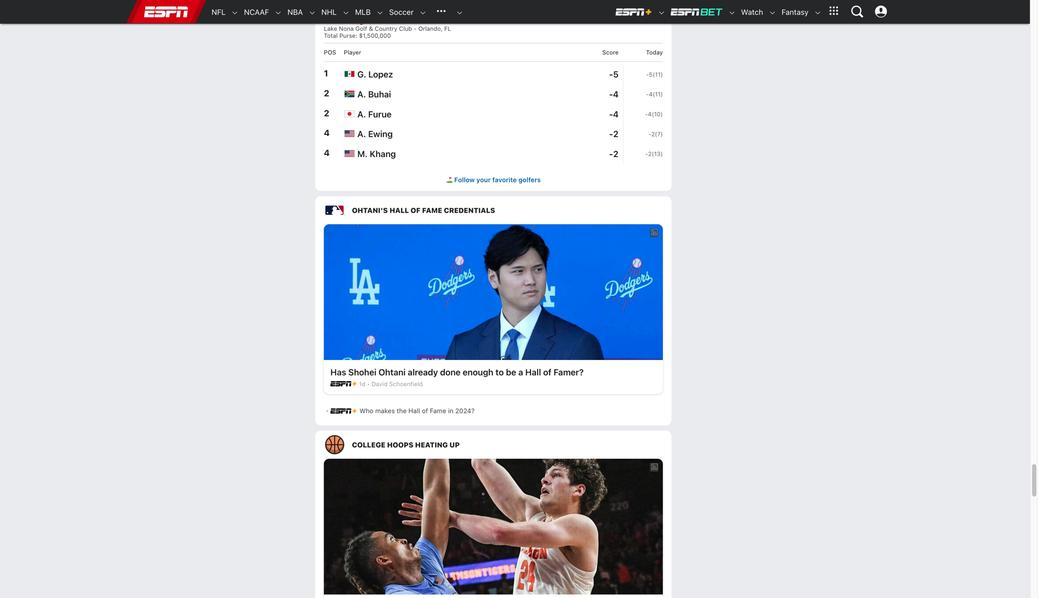 Task type: vqa. For each thing, say whether or not it's contained in the screenshot.
-4 for Furue
yes



Task type: describe. For each thing, give the bounding box(es) containing it.
pos
[[324, 49, 336, 56]]

has
[[330, 367, 346, 378]]

fame
[[422, 206, 442, 214]]

m. khang
[[357, 149, 396, 159]]

khang
[[370, 149, 396, 159]]

5(11)
[[649, 71, 663, 78]]

buhai
[[368, 89, 391, 99]]

ohtani
[[379, 367, 406, 378]]

nba link
[[282, 1, 303, 24]]

makes
[[375, 407, 395, 415]]

golfers
[[519, 176, 541, 184]]

in
[[448, 407, 454, 415]]

1 inside rd 1 - in progress lake nona golf & country club - orlando, fl total purse: $1,500,000
[[333, 18, 336, 25]]

follow
[[454, 176, 475, 184]]

2 left the '-2(7)'
[[613, 129, 619, 139]]

a. for a. ewing
[[357, 129, 366, 139]]

to
[[496, 367, 504, 378]]

player
[[344, 49, 361, 56]]

fame
[[430, 407, 446, 415]]

ohtani's
[[352, 206, 388, 214]]

heating
[[415, 441, 448, 449]]

nona
[[339, 25, 354, 32]]

g. lopez
[[357, 69, 393, 79]]

score
[[602, 49, 619, 56]]

-2(7)
[[649, 131, 663, 138]]

⛳ follow your favorite golfers link
[[446, 176, 541, 184]]

-5
[[609, 69, 619, 79]]

in
[[342, 18, 348, 25]]

⛳ follow your favorite golfers
[[446, 176, 541, 184]]

country
[[375, 25, 397, 32]]

enough
[[463, 367, 494, 378]]

-2 for khang
[[609, 149, 619, 159]]

lake
[[324, 25, 337, 32]]

g.
[[357, 69, 366, 79]]

watch
[[741, 8, 763, 16]]

-4(10)
[[645, 111, 663, 118]]

hoops
[[387, 441, 414, 449]]

1 horizontal spatial hall
[[525, 367, 541, 378]]

of
[[411, 206, 420, 214]]

m.
[[357, 149, 368, 159]]

has shohei ohtani already done enough to be a hall of famer?
[[330, 367, 584, 378]]

up
[[450, 441, 460, 449]]

soccer link
[[384, 1, 414, 24]]

who makes the hall of fame in 2024?
[[360, 407, 475, 415]]

schoenfield
[[389, 381, 423, 388]]

credentials
[[444, 206, 495, 214]]

2 left -2(13)
[[613, 149, 619, 159]]

favorite
[[493, 176, 517, 184]]

4 left -4(10)
[[613, 109, 619, 119]]

soccer
[[389, 8, 414, 16]]

golf
[[355, 25, 367, 32]]

fantasy link
[[776, 1, 809, 24]]

nba
[[288, 8, 303, 16]]

nfl link
[[206, 1, 226, 24]]

nhl link
[[316, 1, 337, 24]]

ncaaf
[[244, 8, 269, 16]]

hall
[[390, 206, 409, 214]]

rd 1 - in progress lake nona golf & country club - orlando, fl total purse: $1,500,000
[[324, 18, 451, 39]]

fl
[[444, 25, 451, 32]]

purse:
[[339, 32, 357, 39]]

2 left "a. furue" on the left top of page
[[324, 108, 329, 118]]

2024?
[[455, 407, 475, 415]]

4(10)
[[648, 111, 663, 118]]

david schoenfield
[[372, 381, 423, 388]]

-2 for ewing
[[609, 129, 619, 139]]

-4 for furue
[[609, 109, 619, 119]]

orlando,
[[418, 25, 443, 32]]



Task type: locate. For each thing, give the bounding box(es) containing it.
done
[[440, 367, 461, 378]]

a. left ewing
[[357, 129, 366, 139]]

1 horizontal spatial of
[[543, 367, 552, 378]]

$1,500,000
[[359, 32, 391, 39]]

0 horizontal spatial of
[[422, 407, 428, 415]]

0 horizontal spatial hall
[[408, 407, 420, 415]]

1 vertical spatial -2
[[609, 149, 619, 159]]

ohtani's hall of fame credentials
[[352, 206, 495, 214]]

-4 for buhai
[[609, 89, 619, 99]]

rd
[[324, 18, 332, 25]]

mlb link
[[350, 1, 371, 24]]

ncaaf link
[[239, 1, 269, 24]]

hall right "the"
[[408, 407, 420, 415]]

who makes the hall of fame in 2024? link
[[330, 403, 661, 419]]

-4
[[609, 89, 619, 99], [609, 109, 619, 119]]

1d
[[359, 381, 366, 388]]

2 vertical spatial a.
[[357, 129, 366, 139]]

-2 left -2(13)
[[609, 149, 619, 159]]

david
[[372, 381, 388, 388]]

of left famer?
[[543, 367, 552, 378]]

-5(11)
[[646, 71, 663, 78]]

furue
[[368, 109, 392, 119]]

the
[[397, 407, 407, 415]]

4(11)
[[649, 91, 663, 98]]

4 left a. ewing
[[324, 128, 330, 138]]

1 -2 from the top
[[609, 129, 619, 139]]

3 a. from the top
[[357, 129, 366, 139]]

1 down the pos
[[324, 68, 328, 78]]

college hoops heating up
[[352, 441, 460, 449]]

-
[[338, 18, 341, 25], [414, 25, 417, 32], [609, 69, 613, 79], [646, 71, 649, 78], [609, 89, 613, 99], [646, 91, 649, 98], [609, 109, 613, 119], [645, 111, 648, 118], [609, 129, 613, 139], [649, 131, 651, 138], [609, 149, 613, 159], [645, 150, 648, 157]]

-2 left the '-2(7)'
[[609, 129, 619, 139]]

a. for a. furue
[[357, 109, 366, 119]]

total
[[324, 32, 338, 39]]

0 vertical spatial hall
[[525, 367, 541, 378]]

1 -4 from the top
[[609, 89, 619, 99]]

-2(13)
[[645, 150, 663, 157]]

1 vertical spatial 1
[[324, 68, 328, 78]]

2 -2 from the top
[[609, 149, 619, 159]]

ewing
[[368, 129, 393, 139]]

nfl
[[212, 8, 226, 16]]

already
[[408, 367, 438, 378]]

shohei
[[348, 367, 376, 378]]

famer?
[[554, 367, 584, 378]]

4
[[613, 89, 619, 99], [613, 109, 619, 119], [324, 128, 330, 138], [324, 148, 330, 158]]

who
[[360, 407, 373, 415]]

a. ewing
[[357, 129, 393, 139]]

-2
[[609, 129, 619, 139], [609, 149, 619, 159]]

2
[[324, 88, 329, 98], [324, 108, 329, 118], [613, 129, 619, 139], [613, 149, 619, 159]]

a.
[[357, 89, 366, 99], [357, 109, 366, 119], [357, 129, 366, 139]]

1 vertical spatial hall
[[408, 407, 420, 415]]

be
[[506, 367, 516, 378]]

1 vertical spatial of
[[422, 407, 428, 415]]

a
[[518, 367, 523, 378]]

2(7)
[[651, 131, 663, 138]]

1
[[333, 18, 336, 25], [324, 68, 328, 78]]

mlb
[[355, 8, 371, 16]]

club
[[399, 25, 412, 32]]

0 vertical spatial 1
[[333, 18, 336, 25]]

today
[[646, 49, 663, 56]]

of
[[543, 367, 552, 378], [422, 407, 428, 415]]

4 down 5
[[613, 89, 619, 99]]

0 horizontal spatial 1
[[324, 68, 328, 78]]

1 vertical spatial -4
[[609, 109, 619, 119]]

2 down the pos
[[324, 88, 329, 98]]

1 horizontal spatial 1
[[333, 18, 336, 25]]

1 right rd
[[333, 18, 336, 25]]

lopez
[[368, 69, 393, 79]]

1 a. from the top
[[357, 89, 366, 99]]

watch link
[[736, 1, 763, 24]]

&
[[369, 25, 373, 32]]

your
[[477, 176, 491, 184]]

2 a. from the top
[[357, 109, 366, 119]]

⛳
[[446, 176, 453, 184]]

-4(11)
[[646, 91, 663, 98]]

5
[[613, 69, 619, 79]]

a. for a. buhai
[[357, 89, 366, 99]]

0 vertical spatial of
[[543, 367, 552, 378]]

a. buhai
[[357, 89, 391, 99]]

fantasy
[[782, 8, 809, 16]]

4 left m.
[[324, 148, 330, 158]]

a. left buhai
[[357, 89, 366, 99]]

progress
[[350, 18, 376, 25]]

0 vertical spatial a.
[[357, 89, 366, 99]]

nhl
[[321, 8, 337, 16]]

college
[[352, 441, 385, 449]]

0 vertical spatial -2
[[609, 129, 619, 139]]

hall
[[525, 367, 541, 378], [408, 407, 420, 415]]

hall right a
[[525, 367, 541, 378]]

0 vertical spatial -4
[[609, 89, 619, 99]]

2(13)
[[648, 150, 663, 157]]

of left fame
[[422, 407, 428, 415]]

a. left furue
[[357, 109, 366, 119]]

1 vertical spatial a.
[[357, 109, 366, 119]]

2 -4 from the top
[[609, 109, 619, 119]]

a. furue
[[357, 109, 392, 119]]



